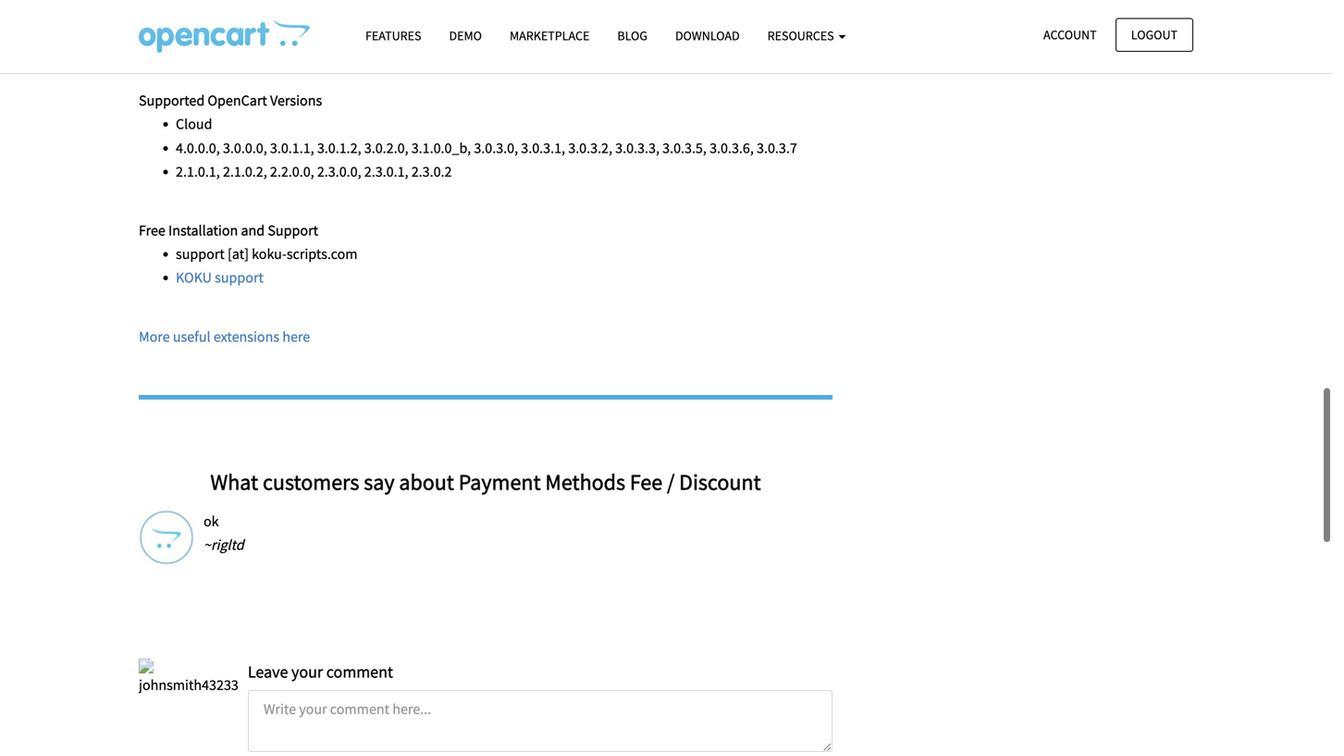 Task type: describe. For each thing, give the bounding box(es) containing it.
more useful extensions here
[[139, 328, 310, 346]]

2.1.0.1,
[[176, 162, 220, 181]]

leave your comment
[[248, 662, 393, 683]]

0 horizontal spatial it
[[723, 0, 731, 15]]

if
[[221, 0, 229, 15]]

demo
[[449, 27, 482, 44]]

1 vertical spatial after
[[785, 20, 814, 39]]

opencart - payment methods fee / discount image
[[139, 19, 310, 53]]

free installation and support support [at] koku-scripts.com koku support
[[139, 221, 358, 287]]

0 vertical spatial want
[[258, 0, 289, 15]]

3.0.3.5,
[[663, 139, 707, 157]]

3.0.3.1,
[[521, 139, 565, 157]]

3.0.0.0,
[[223, 139, 267, 157]]

0 vertical spatial place
[[687, 0, 720, 15]]

features link
[[352, 19, 435, 52]]

[at]
[[228, 245, 249, 263]]

say
[[364, 468, 395, 496]]

etc.
[[222, 44, 245, 62]]

3.0.1.1,
[[270, 139, 314, 157]]

koku-
[[252, 245, 287, 263]]

supported opencart versions cloud 4.0.0.0, 3.0.0.0, 3.0.1.1, 3.0.1.2, 3.0.2.0, 3.1.0.0_b, 3.0.3.0, 3.0.3.1, 3.0.3.2, 3.0.3.3, 3.0.3.5, 3.0.3.6, 3.0.3.7 2.1.0.1, 2.1.0.2, 2.2.0.0, 2.3.0.0, 2.3.0.1, 2.3.0.2
[[139, 91, 798, 181]]

3.0.3.3,
[[616, 139, 660, 157]]

more
[[139, 328, 170, 346]]

here
[[282, 328, 310, 346]]

subtotal,
[[522, 0, 576, 15]]

1 vertical spatial need
[[688, 20, 719, 39]]

what
[[210, 468, 258, 496]]

on
[[480, 0, 496, 15]]

3.1.0.0_b,
[[412, 139, 471, 157]]

methods
[[545, 468, 626, 496]]

fee
[[630, 468, 663, 496]]

download link
[[662, 19, 754, 52]]

if
[[196, 20, 204, 39]]

blog link
[[604, 19, 662, 52]]

the down "subtotal." on the left top
[[139, 44, 159, 62]]

example,
[[162, 0, 219, 15]]

koku support link
[[176, 269, 264, 287]]

only
[[450, 0, 477, 15]]

apply down on
[[485, 20, 519, 39]]

features
[[366, 27, 422, 44]]

ok ~rigltd
[[204, 512, 244, 554]]

cloud
[[176, 115, 212, 133]]

opencart
[[208, 91, 267, 110]]

free
[[139, 221, 166, 240]]

include
[[336, 20, 382, 39]]

3.0.3.7
[[757, 139, 798, 157]]

blog
[[618, 27, 648, 44]]

2.2.0.0,
[[270, 162, 314, 181]]

0 horizontal spatial then
[[579, 0, 608, 15]]

comment
[[326, 662, 393, 683]]

apply left include on the top left of page
[[283, 20, 318, 39]]

what customers say about payment methods fee / discount
[[210, 468, 761, 496]]

shipping
[[385, 20, 439, 39]]

logout link
[[1116, 18, 1194, 52]]

1 vertical spatial support
[[215, 269, 264, 287]]

the up resources
[[766, 0, 786, 15]]

useful
[[173, 328, 211, 346]]



Task type: vqa. For each thing, say whether or not it's contained in the screenshot.
the OpenCart - Blog 'IMAGE'
no



Task type: locate. For each thing, give the bounding box(es) containing it.
want
[[258, 0, 289, 15], [233, 20, 264, 39]]

3.0.2.0,
[[364, 139, 409, 157]]

the down subtotal,
[[522, 20, 543, 39]]

the up include on the top left of page
[[346, 0, 366, 15]]

1 vertical spatial place
[[737, 20, 771, 39]]

0 horizontal spatial need
[[637, 0, 668, 15]]

2.3.0.2
[[412, 162, 452, 181]]

for
[[139, 0, 159, 15]]

need up the blog
[[637, 0, 668, 15]]

support
[[176, 245, 225, 263], [215, 269, 264, 287]]

payment
[[459, 468, 541, 496]]

versions
[[270, 91, 322, 110]]

0 horizontal spatial after
[[734, 0, 763, 15]]

1 horizontal spatial then
[[630, 20, 659, 39]]

and
[[241, 221, 265, 240]]

before
[[442, 20, 482, 39]]

0 vertical spatial need
[[637, 0, 668, 15]]

want up etc.
[[233, 20, 264, 39]]

1 horizontal spatial it
[[774, 20, 782, 39]]

johnsmith43233 image
[[139, 659, 239, 697]]

0 horizontal spatial place
[[687, 0, 720, 15]]

demo link
[[435, 19, 496, 52]]

support down the [at]
[[215, 269, 264, 287]]

apply up include on the top left of page
[[308, 0, 343, 15]]

supported
[[139, 91, 205, 110]]

3.0.1.2,
[[317, 139, 361, 157]]

discount
[[679, 468, 761, 496]]

1 horizontal spatial need
[[688, 20, 719, 39]]

need right the blog
[[688, 20, 719, 39]]

it right download
[[774, 20, 782, 39]]

want right if
[[258, 0, 289, 15]]

0 vertical spatial support
[[176, 245, 225, 263]]

discount/fee,
[[546, 20, 627, 39]]

you
[[232, 0, 255, 15], [611, 0, 634, 15], [207, 20, 230, 39], [662, 20, 685, 39]]

place
[[687, 0, 720, 15], [737, 20, 771, 39]]

0 vertical spatial after
[[734, 0, 763, 15]]

the
[[346, 0, 366, 15], [499, 0, 519, 15], [766, 0, 786, 15], [522, 20, 543, 39], [139, 44, 159, 62]]

/
[[667, 468, 675, 496]]

more useful extensions here link
[[139, 328, 310, 346]]

~rigltd
[[204, 536, 244, 554]]

then right the discount/fee, at the left
[[630, 20, 659, 39]]

1 horizontal spatial place
[[737, 20, 771, 39]]

for example, if you want to apply the discount/fee only on the subtotal, then you need to place it after the subtotal. if you want to apply to include shipping before apply the discount/fee, then you need to place it after the shipping, etc.
[[139, 0, 814, 62]]

1 horizontal spatial after
[[785, 20, 814, 39]]

resources link
[[754, 19, 860, 52]]

download
[[676, 27, 740, 44]]

then up the discount/fee, at the left
[[579, 0, 608, 15]]

about
[[399, 468, 454, 496]]

after right download
[[785, 20, 814, 39]]

0 vertical spatial it
[[723, 0, 731, 15]]

extensions
[[214, 328, 280, 346]]

support down the installation
[[176, 245, 225, 263]]

logout
[[1132, 26, 1178, 43]]

0 vertical spatial then
[[579, 0, 608, 15]]

after
[[734, 0, 763, 15], [785, 20, 814, 39]]

the right on
[[499, 0, 519, 15]]

3.0.3.0,
[[474, 139, 518, 157]]

1 vertical spatial want
[[233, 20, 264, 39]]

to
[[292, 0, 305, 15], [671, 0, 684, 15], [267, 20, 280, 39], [321, 20, 333, 39], [722, 20, 734, 39]]

it
[[723, 0, 731, 15], [774, 20, 782, 39]]

need
[[637, 0, 668, 15], [688, 20, 719, 39]]

account
[[1044, 26, 1097, 43]]

subtotal.
[[139, 20, 193, 39]]

leave
[[248, 662, 288, 683]]

2.1.0.2,
[[223, 162, 267, 181]]

your
[[292, 662, 323, 683]]

customers
[[263, 468, 359, 496]]

3.0.3.6,
[[710, 139, 754, 157]]

shipping,
[[162, 44, 219, 62]]

1 vertical spatial then
[[630, 20, 659, 39]]

account link
[[1028, 18, 1113, 52]]

installation
[[168, 221, 238, 240]]

it up download
[[723, 0, 731, 15]]

2.3.0.1,
[[364, 162, 409, 181]]

rigltd image
[[139, 510, 194, 565]]

discount/fee
[[369, 0, 447, 15]]

scripts.com
[[287, 245, 358, 263]]

marketplace
[[510, 27, 590, 44]]

after up download
[[734, 0, 763, 15]]

Leave your comment text field
[[248, 690, 833, 752]]

support
[[268, 221, 318, 240]]

marketplace link
[[496, 19, 604, 52]]

ok
[[204, 512, 219, 531]]

then
[[579, 0, 608, 15], [630, 20, 659, 39]]

3.0.3.2,
[[568, 139, 613, 157]]

resources
[[768, 27, 837, 44]]

4.0.0.0,
[[176, 139, 220, 157]]

1 vertical spatial it
[[774, 20, 782, 39]]

koku
[[176, 269, 212, 287]]

2.3.0.0,
[[317, 162, 361, 181]]

apply
[[308, 0, 343, 15], [283, 20, 318, 39], [485, 20, 519, 39]]



